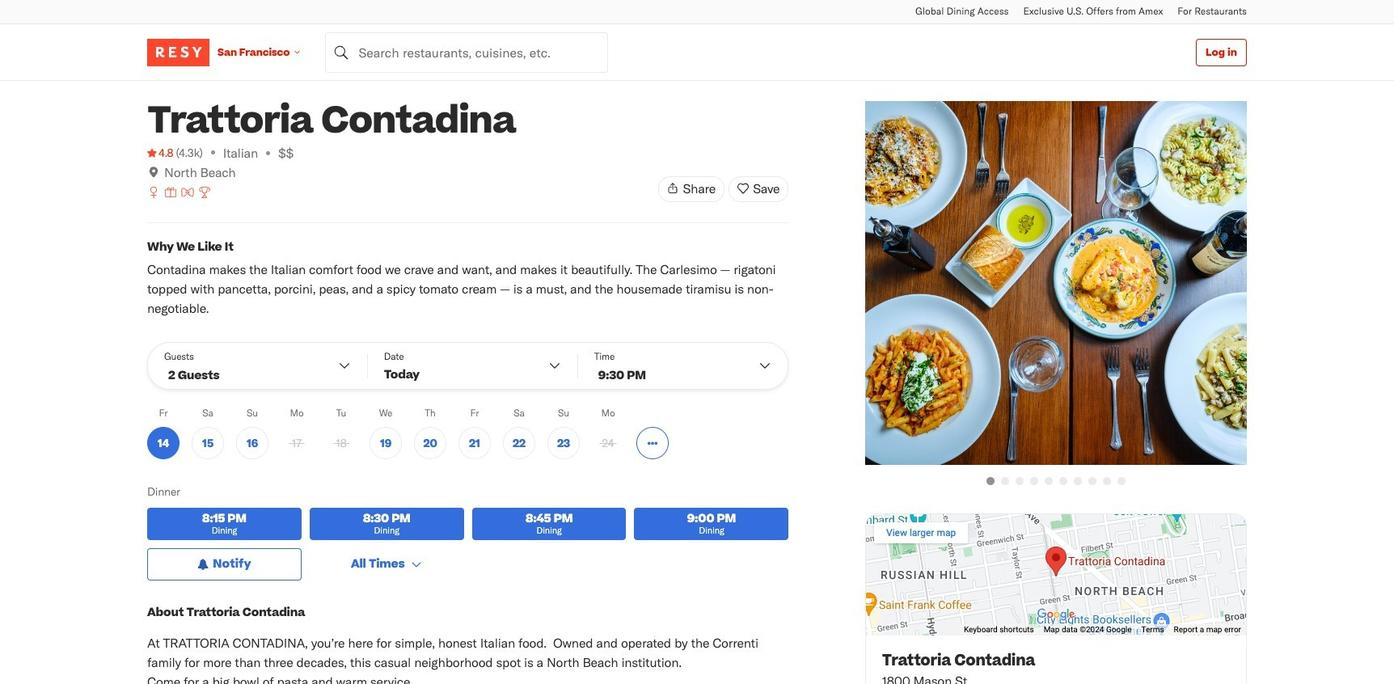 Task type: describe. For each thing, give the bounding box(es) containing it.
4.8 out of 5 stars image
[[147, 145, 173, 161]]



Task type: locate. For each thing, give the bounding box(es) containing it.
None field
[[325, 32, 608, 72]]

Search restaurants, cuisines, etc. text field
[[325, 32, 608, 72]]



